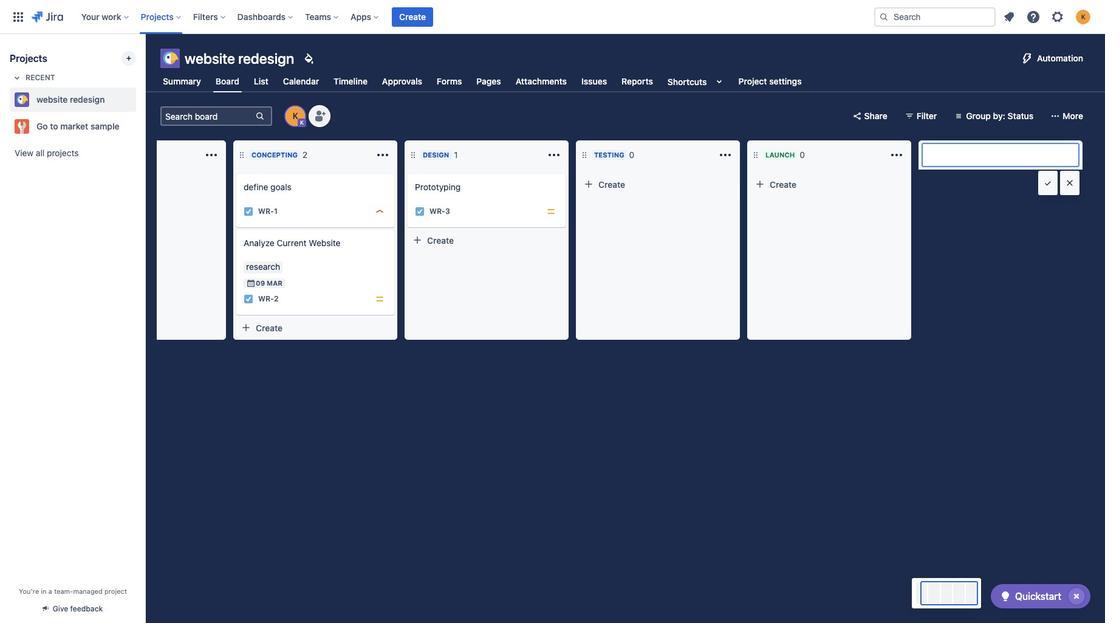 Task type: vqa. For each thing, say whether or not it's contained in the screenshot.
Details to the right
no



Task type: locate. For each thing, give the bounding box(es) containing it.
share button
[[848, 106, 895, 126]]

create button for prototyping
[[408, 230, 566, 250]]

apps
[[351, 11, 371, 22]]

wr-1 link
[[258, 206, 278, 217]]

your work
[[81, 11, 121, 22]]

1 vertical spatial website
[[36, 94, 68, 105]]

settings
[[770, 76, 802, 86]]

due date: 09 march 2024 element
[[246, 278, 283, 288]]

mar
[[267, 279, 283, 287]]

pages
[[477, 76, 501, 86]]

1 horizontal spatial column actions menu image
[[376, 148, 390, 162]]

search image
[[880, 12, 889, 22]]

0 horizontal spatial redesign
[[70, 94, 105, 105]]

wr- for define goals
[[258, 207, 274, 216]]

1 horizontal spatial medium image
[[546, 207, 556, 216]]

0 vertical spatial redesign
[[238, 50, 294, 67]]

dashboards button
[[234, 7, 298, 26]]

redesign up the go to market sample
[[70, 94, 105, 105]]

shortcuts
[[668, 76, 707, 87]]

by:
[[994, 111, 1006, 121]]

task image
[[244, 207, 253, 216], [415, 207, 425, 216], [244, 294, 253, 304]]

create button down launch 0
[[751, 174, 909, 194]]

approvals link
[[380, 71, 425, 92]]

create button down 3
[[408, 230, 566, 250]]

redesign up list at the top left of page
[[238, 50, 294, 67]]

share
[[865, 111, 888, 121]]

jira image
[[32, 9, 63, 24], [32, 9, 63, 24]]

2
[[303, 150, 308, 160], [274, 294, 279, 304]]

0 horizontal spatial 2
[[274, 294, 279, 304]]

2 horizontal spatial column actions menu image
[[890, 148, 904, 162]]

notifications image
[[1002, 9, 1017, 24]]

redesign
[[238, 50, 294, 67], [70, 94, 105, 105]]

website redesign up the board
[[185, 50, 294, 67]]

0 vertical spatial 1
[[454, 150, 458, 160]]

column actions menu image down search board text box
[[204, 148, 219, 162]]

website redesign up market on the top
[[36, 94, 105, 105]]

add to starred image
[[133, 92, 147, 107]]

0 vertical spatial create image
[[229, 165, 244, 180]]

testing
[[594, 151, 625, 159]]

you're
[[19, 587, 39, 595]]

go to market sample
[[36, 121, 119, 131]]

launch 0
[[766, 150, 805, 160]]

1 horizontal spatial 1
[[454, 150, 458, 160]]

column actions menu image right collapse icon
[[376, 148, 390, 162]]

1 vertical spatial redesign
[[70, 94, 105, 105]]

create down testing 0
[[599, 179, 625, 189]]

settings image
[[1051, 9, 1066, 24]]

column actions menu image
[[204, 148, 219, 162], [376, 148, 390, 162], [890, 148, 904, 162]]

redesign inside website redesign link
[[70, 94, 105, 105]]

tab list
[[153, 71, 812, 92]]

define
[[244, 182, 268, 192]]

market
[[60, 121, 88, 131]]

calendar
[[283, 76, 319, 86]]

banner containing your work
[[0, 0, 1106, 34]]

status
[[1008, 111, 1034, 121]]

automation image
[[1021, 51, 1035, 66]]

column actions menu image
[[547, 148, 562, 162], [718, 148, 733, 162]]

task image left wr-3 link
[[415, 207, 425, 216]]

create button down testing 0
[[579, 174, 737, 194]]

2 down the mar
[[274, 294, 279, 304]]

project settings link
[[736, 71, 805, 92]]

column actions menu image left launch
[[718, 148, 733, 162]]

appswitcher icon image
[[11, 9, 26, 24]]

all
[[36, 148, 45, 158]]

website
[[185, 50, 235, 67], [36, 94, 68, 105]]

create button for testing
[[579, 174, 737, 194]]

0 right testing
[[629, 150, 635, 160]]

3
[[445, 207, 450, 216]]

create button inside primary element
[[392, 7, 433, 26]]

2 create image from the top
[[229, 221, 244, 236]]

design 1
[[423, 150, 458, 160]]

2 0 from the left
[[800, 150, 805, 160]]

in
[[41, 587, 47, 595]]

0 horizontal spatial website redesign
[[36, 94, 105, 105]]

projects
[[141, 11, 174, 22], [10, 53, 47, 64]]

forms link
[[435, 71, 465, 92]]

apps button
[[347, 7, 384, 26]]

go to market sample link
[[10, 114, 131, 139]]

your profile and settings image
[[1076, 9, 1091, 24]]

managed
[[73, 587, 103, 595]]

1 horizontal spatial website redesign
[[185, 50, 294, 67]]

concepting
[[252, 151, 298, 159]]

filter
[[917, 111, 937, 121]]

wr-3
[[430, 207, 450, 216]]

medium image
[[546, 207, 556, 216], [375, 294, 385, 304]]

1 horizontal spatial column actions menu image
[[718, 148, 733, 162]]

2 column actions menu image from the left
[[718, 148, 733, 162]]

1 vertical spatial medium image
[[375, 294, 385, 304]]

0 vertical spatial medium image
[[546, 207, 556, 216]]

teams button
[[301, 7, 343, 26]]

0 vertical spatial website redesign
[[185, 50, 294, 67]]

projects up recent
[[10, 53, 47, 64]]

issues
[[582, 76, 607, 86]]

analyze
[[244, 238, 275, 248]]

projects
[[47, 148, 79, 158]]

list link
[[252, 71, 271, 92]]

0 horizontal spatial 1
[[274, 207, 278, 216]]

sample
[[91, 121, 119, 131]]

create image up define
[[229, 165, 244, 180]]

cancel image
[[1066, 178, 1075, 188]]

1 column actions menu image from the left
[[204, 148, 219, 162]]

column actions menu image for 0
[[890, 148, 904, 162]]

website redesign
[[185, 50, 294, 67], [36, 94, 105, 105]]

column actions menu image for 2
[[376, 148, 390, 162]]

column actions menu image down filter button at right
[[890, 148, 904, 162]]

0
[[629, 150, 635, 160], [800, 150, 805, 160]]

create for testing
[[599, 179, 625, 189]]

None field
[[923, 144, 1079, 166]]

2 right concepting
[[303, 150, 308, 160]]

1 0 from the left
[[629, 150, 635, 160]]

0 vertical spatial projects
[[141, 11, 174, 22]]

0 horizontal spatial medium image
[[375, 294, 385, 304]]

website down recent
[[36, 94, 68, 105]]

1 vertical spatial 2
[[274, 294, 279, 304]]

0 right launch
[[800, 150, 805, 160]]

create inside primary element
[[399, 11, 426, 22]]

1 vertical spatial website redesign
[[36, 94, 105, 105]]

1 vertical spatial create image
[[229, 221, 244, 236]]

wr-
[[258, 207, 274, 216], [430, 207, 445, 216], [258, 294, 274, 304]]

0 horizontal spatial 0
[[629, 150, 635, 160]]

3 column actions menu image from the left
[[890, 148, 904, 162]]

banner
[[0, 0, 1106, 34]]

09
[[256, 279, 265, 287]]

1 horizontal spatial redesign
[[238, 50, 294, 67]]

create image up analyze
[[229, 221, 244, 236]]

0 horizontal spatial column actions menu image
[[547, 148, 562, 162]]

projects right work
[[141, 11, 174, 22]]

create image
[[229, 165, 244, 180], [229, 221, 244, 236]]

a
[[49, 587, 52, 595]]

2 column actions menu image from the left
[[376, 148, 390, 162]]

wr- for prototyping
[[430, 207, 445, 216]]

create button for launch
[[751, 174, 909, 194]]

2 for wr-2
[[274, 294, 279, 304]]

1
[[454, 150, 458, 160], [274, 207, 278, 216]]

concepting 2
[[252, 150, 308, 160]]

1 horizontal spatial projects
[[141, 11, 174, 22]]

prototyping
[[415, 182, 461, 192]]

more
[[1063, 111, 1084, 121]]

create button right apps dropdown button
[[392, 7, 433, 26]]

1 horizontal spatial 2
[[303, 150, 308, 160]]

0 horizontal spatial projects
[[10, 53, 47, 64]]

goals
[[271, 182, 292, 192]]

tab list containing board
[[153, 71, 812, 92]]

0 horizontal spatial column actions menu image
[[204, 148, 219, 162]]

create down launch 0
[[770, 179, 797, 189]]

1 vertical spatial 1
[[274, 207, 278, 216]]

create
[[399, 11, 426, 22], [599, 179, 625, 189], [770, 179, 797, 189], [427, 235, 454, 245], [256, 322, 283, 333]]

go
[[36, 121, 48, 131]]

create button
[[392, 7, 433, 26], [579, 174, 737, 194], [751, 174, 909, 194], [408, 230, 566, 250], [236, 318, 394, 337]]

help image
[[1027, 9, 1041, 24]]

create project image
[[124, 53, 134, 63]]

view all projects link
[[10, 142, 136, 164]]

automation button
[[1016, 49, 1091, 68]]

approvals
[[382, 76, 422, 86]]

pages link
[[474, 71, 504, 92]]

summary
[[163, 76, 201, 86]]

due date: 09 march 2024 image
[[246, 278, 256, 288], [246, 278, 256, 288]]

1 create image from the top
[[229, 165, 244, 180]]

wr- down define goals
[[258, 207, 274, 216]]

website
[[309, 238, 341, 248]]

testing 0
[[594, 150, 635, 160]]

give
[[53, 604, 68, 613]]

0 vertical spatial 2
[[303, 150, 308, 160]]

create right apps dropdown button
[[399, 11, 426, 22]]

1 down goals
[[274, 207, 278, 216]]

task image left the wr-1 link
[[244, 207, 253, 216]]

0 horizontal spatial website
[[36, 94, 68, 105]]

check image
[[999, 589, 1013, 604]]

shortcuts button
[[666, 71, 729, 92]]

0 vertical spatial website
[[185, 50, 235, 67]]

website inside website redesign link
[[36, 94, 68, 105]]

create down wr-3 link
[[427, 235, 454, 245]]

more button
[[1046, 106, 1091, 126]]

give feedback
[[53, 604, 103, 613]]

collapse image
[[356, 148, 371, 162]]

reports
[[622, 76, 653, 86]]

website up the board
[[185, 50, 235, 67]]

create button down wr-2 link
[[236, 318, 394, 337]]

filters
[[193, 11, 218, 22]]

wr-3 link
[[430, 206, 450, 217]]

1 right design
[[454, 150, 458, 160]]

1 horizontal spatial 0
[[800, 150, 805, 160]]

wr- down prototyping
[[430, 207, 445, 216]]

dismiss quickstart image
[[1067, 587, 1087, 606]]

wr- down due date: 09 march 2024 element
[[258, 294, 274, 304]]

column actions menu image left testing
[[547, 148, 562, 162]]



Task type: describe. For each thing, give the bounding box(es) containing it.
analyze current website
[[244, 238, 341, 248]]

task image for define goals
[[244, 207, 253, 216]]

quickstart button
[[991, 584, 1091, 608]]

create for prototyping
[[427, 235, 454, 245]]

1 horizontal spatial website
[[185, 50, 235, 67]]

define goals
[[244, 182, 292, 192]]

filters button
[[190, 7, 230, 26]]

quickstart
[[1016, 591, 1062, 602]]

Search board text field
[[162, 108, 254, 125]]

timeline link
[[331, 71, 370, 92]]

medium image for wr-3
[[546, 207, 556, 216]]

project
[[105, 587, 127, 595]]

high image
[[375, 207, 385, 216]]

create image
[[401, 165, 415, 180]]

to
[[50, 121, 58, 131]]

website redesign link
[[10, 88, 131, 112]]

wr-2
[[258, 294, 279, 304]]

0 for launch 0
[[800, 150, 805, 160]]

recent
[[26, 73, 55, 82]]

view
[[15, 148, 34, 158]]

primary element
[[7, 0, 865, 34]]

add to starred image
[[133, 119, 147, 134]]

group by: status
[[967, 111, 1034, 121]]

wr-1
[[258, 207, 278, 216]]

create for launch
[[770, 179, 797, 189]]

collapse recent projects image
[[10, 71, 24, 85]]

attachments link
[[513, 71, 570, 92]]

dashboards
[[237, 11, 286, 22]]

add people image
[[312, 109, 327, 123]]

projects inside dropdown button
[[141, 11, 174, 22]]

create down wr-2 link
[[256, 322, 283, 333]]

view all projects
[[15, 148, 79, 158]]

teams
[[305, 11, 331, 22]]

list
[[254, 76, 269, 86]]

1 vertical spatial projects
[[10, 53, 47, 64]]

1 column actions menu image from the left
[[547, 148, 562, 162]]

feedback
[[70, 604, 103, 613]]

automation
[[1038, 53, 1084, 63]]

wr-2 link
[[258, 294, 279, 304]]

project
[[739, 76, 767, 86]]

launch
[[766, 151, 795, 159]]

work
[[102, 11, 121, 22]]

09 mar
[[256, 279, 283, 287]]

team-
[[54, 587, 73, 595]]

sidebar navigation image
[[133, 49, 159, 73]]

design
[[423, 151, 449, 159]]

filter button
[[900, 106, 945, 126]]

medium image for wr-2
[[375, 294, 385, 304]]

set project background image
[[302, 51, 316, 66]]

create image for define
[[229, 165, 244, 180]]

calendar link
[[281, 71, 322, 92]]

you're in a team-managed project
[[19, 587, 127, 595]]

confirm image
[[1044, 178, 1053, 188]]

reports link
[[619, 71, 656, 92]]

issues link
[[579, 71, 610, 92]]

task image for prototyping
[[415, 207, 425, 216]]

your
[[81, 11, 100, 22]]

current
[[277, 238, 307, 248]]

0 for testing 0
[[629, 150, 635, 160]]

your work button
[[78, 7, 133, 26]]

timeline
[[334, 76, 368, 86]]

give feedback button
[[36, 599, 110, 619]]

1 for design 1
[[454, 150, 458, 160]]

Search field
[[875, 7, 996, 26]]

group
[[967, 111, 991, 121]]

projects button
[[137, 7, 186, 26]]

summary link
[[160, 71, 203, 92]]

board
[[216, 76, 239, 86]]

create image for analyze
[[229, 221, 244, 236]]

forms
[[437, 76, 462, 86]]

2 for concepting 2
[[303, 150, 308, 160]]

1 for wr-1
[[274, 207, 278, 216]]

attachments
[[516, 76, 567, 86]]

task image left wr-2 link
[[244, 294, 253, 304]]



